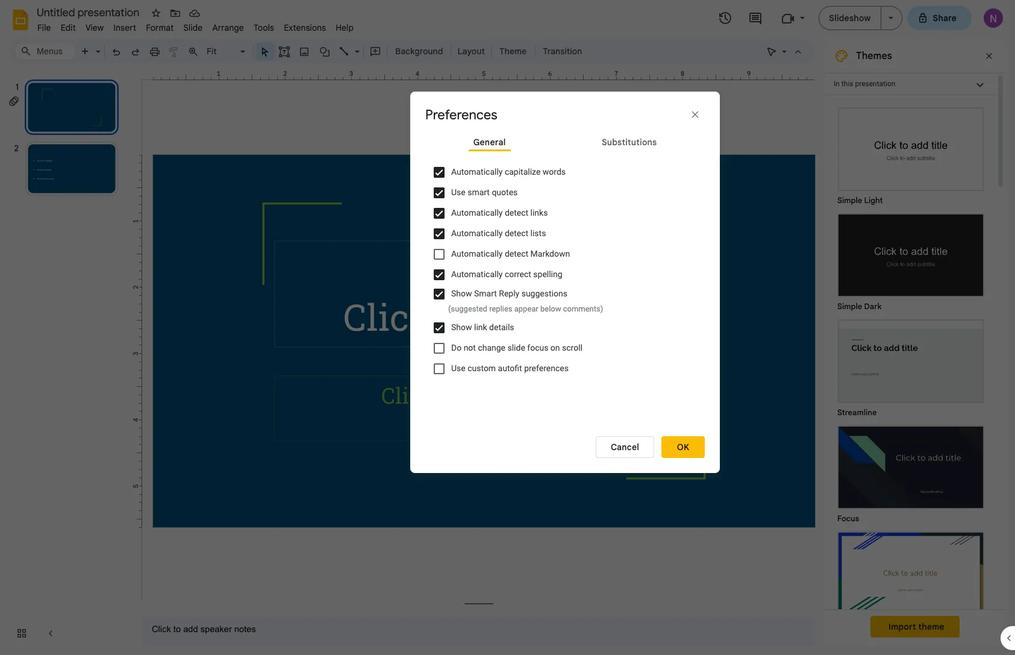 Task type: locate. For each thing, give the bounding box(es) containing it.
show
[[451, 289, 472, 298], [451, 322, 472, 332]]

2 detect from the top
[[505, 229, 529, 238]]

share. private to only me. image
[[918, 12, 929, 23]]

5 automatically from the top
[[451, 270, 503, 279]]

detect up "automatically detect markdown"
[[505, 229, 529, 238]]

option group inside themes section
[[825, 95, 996, 655]]

background button
[[390, 42, 449, 60]]

simple light
[[838, 195, 883, 206]]

1 vertical spatial use
[[451, 363, 466, 373]]

streamline
[[838, 407, 877, 418]]

capitalize
[[505, 167, 541, 177]]

simple dark
[[838, 301, 882, 312]]

simple left "dark"
[[838, 301, 863, 312]]

simple inside simple light radio
[[838, 195, 863, 206]]

1 vertical spatial show
[[451, 322, 472, 332]]

option group
[[825, 95, 996, 655]]

detect
[[505, 208, 529, 218], [505, 229, 529, 238], [505, 249, 529, 259]]

simple inside 'simple dark' radio
[[838, 301, 863, 312]]

show smart reply suggestions (suggested replies appear below comments)
[[448, 289, 603, 313]]

automatically detect lists
[[451, 229, 546, 238]]

Automatically detect links checkbox
[[434, 208, 445, 219]]

use for use smart quotes
[[451, 188, 466, 197]]

simple
[[838, 195, 863, 206], [838, 301, 863, 312]]

show inside the show smart reply suggestions (suggested replies appear below comments)
[[451, 289, 472, 298]]

Automatically detect lists checkbox
[[434, 228, 445, 239]]

mode and view toolbar
[[762, 39, 808, 63]]

light
[[865, 195, 883, 206]]

use right "use custom autofit preferences" checkbox
[[451, 363, 466, 373]]

3 automatically from the top
[[451, 229, 503, 238]]

1 vertical spatial simple
[[838, 301, 863, 312]]

simple left the light
[[838, 195, 863, 206]]

automatically for automatically capitalize words
[[451, 167, 503, 177]]

quotes
[[492, 188, 518, 197]]

import theme button
[[871, 616, 960, 638]]

background
[[395, 46, 443, 57]]

simple for simple dark
[[838, 301, 863, 312]]

3 detect from the top
[[505, 249, 529, 259]]

detect up correct
[[505, 249, 529, 259]]

Automatically detect Markdown checkbox
[[434, 249, 445, 260]]

Automatically correct spelling checkbox
[[434, 269, 445, 280]]

show up (suggested
[[451, 289, 472, 298]]

Show link details checkbox
[[434, 322, 445, 333]]

2 use from the top
[[451, 363, 466, 373]]

0 vertical spatial show
[[451, 289, 472, 298]]

reply
[[499, 289, 520, 298]]

theme button
[[494, 42, 532, 60]]

preferences dialog
[[410, 92, 720, 473]]

option group containing simple light
[[825, 95, 996, 655]]

ok
[[677, 442, 690, 453]]

correct
[[505, 270, 532, 279]]

2 simple from the top
[[838, 301, 863, 312]]

automatically
[[451, 167, 503, 177], [451, 208, 503, 218], [451, 229, 503, 238], [451, 249, 503, 259], [451, 270, 503, 279]]

1 use from the top
[[451, 188, 466, 197]]

dark
[[865, 301, 882, 312]]

use right use smart quotes checkbox
[[451, 188, 466, 197]]

details
[[489, 322, 514, 332]]

0 vertical spatial use
[[451, 188, 466, 197]]

navigation
[[0, 68, 133, 655]]

Use custom autofit preferences checkbox
[[434, 363, 445, 374]]

focus
[[528, 343, 549, 352]]

tab list
[[426, 133, 705, 162]]

2 show from the top
[[451, 322, 472, 332]]

comments)
[[563, 304, 603, 313]]

themes
[[856, 50, 893, 62]]

Streamline radio
[[832, 313, 991, 419]]

Simple Dark radio
[[832, 207, 991, 313]]

cancel button
[[596, 436, 655, 458]]

use
[[451, 188, 466, 197], [451, 363, 466, 373]]

menu bar banner
[[0, 0, 1016, 655]]

tab list inside preferences dialog
[[426, 133, 705, 162]]

Use smart quotes checkbox
[[434, 187, 445, 198]]

markdown
[[531, 249, 570, 259]]

detect for lists
[[505, 229, 529, 238]]

1 automatically from the top
[[451, 167, 503, 177]]

not
[[464, 343, 476, 352]]

2 automatically from the top
[[451, 208, 503, 218]]

1 show from the top
[[451, 289, 472, 298]]

appear
[[515, 304, 539, 313]]

menu bar
[[33, 16, 359, 36]]

smart
[[468, 188, 490, 197]]

ok button
[[662, 436, 705, 458]]

preferences application
[[0, 0, 1016, 655]]

below
[[541, 304, 561, 313]]

show for show smart reply suggestions (suggested replies appear below comments)
[[451, 289, 472, 298]]

import theme
[[889, 621, 945, 632]]

cancel
[[611, 442, 639, 453]]

main toolbar
[[43, 0, 588, 533]]

1 detect from the top
[[505, 208, 529, 218]]

detect left links
[[505, 208, 529, 218]]

automatically detect markdown
[[451, 249, 570, 259]]

detect for markdown
[[505, 249, 529, 259]]

use custom autofit preferences
[[451, 363, 569, 373]]

2 vertical spatial detect
[[505, 249, 529, 259]]

show left link
[[451, 322, 472, 332]]

Star checkbox
[[148, 5, 165, 22]]

1 simple from the top
[[838, 195, 863, 206]]

1 vertical spatial detect
[[505, 229, 529, 238]]

tab list containing general
[[426, 133, 705, 162]]

preferences
[[524, 363, 569, 373]]

Rename text field
[[33, 5, 146, 19]]

0 vertical spatial simple
[[838, 195, 863, 206]]

automatically for automatically detect links
[[451, 208, 503, 218]]

0 vertical spatial detect
[[505, 208, 529, 218]]

4 automatically from the top
[[451, 249, 503, 259]]



Task type: describe. For each thing, give the bounding box(es) containing it.
(suggested
[[448, 304, 488, 313]]

spelling
[[534, 270, 563, 279]]

links
[[531, 208, 548, 218]]

transition
[[543, 46, 582, 57]]

words
[[543, 167, 566, 177]]

lists
[[531, 229, 546, 238]]

theme
[[500, 46, 527, 57]]

Shift radio
[[832, 526, 991, 632]]

theme
[[919, 621, 945, 632]]

Automatically capitalize words checkbox
[[434, 167, 445, 178]]

smart
[[474, 289, 497, 298]]

on
[[551, 343, 560, 352]]

automatically for automatically detect markdown
[[451, 249, 503, 259]]

menu bar inside menu bar banner
[[33, 16, 359, 36]]

Focus radio
[[832, 419, 991, 526]]

use for use custom autofit preferences
[[451, 363, 466, 373]]

scroll
[[562, 343, 583, 352]]

shift image
[[839, 533, 984, 614]]

Menus field
[[15, 43, 75, 60]]

automatically for automatically correct spelling
[[451, 270, 503, 279]]

Do not change slide focus on scroll checkbox
[[434, 343, 445, 354]]

focus
[[838, 514, 860, 524]]

import
[[889, 621, 917, 632]]

navigation inside preferences application
[[0, 68, 133, 655]]

custom
[[468, 363, 496, 373]]

Show Smart Reply suggestions checkbox
[[434, 289, 445, 300]]

automatically capitalize words
[[451, 167, 566, 177]]

automatically detect links
[[451, 208, 548, 218]]

do
[[451, 343, 462, 352]]

preferences
[[426, 107, 498, 123]]

simple for simple light
[[838, 195, 863, 206]]

show for show link details
[[451, 322, 472, 332]]

preferences heading
[[426, 107, 546, 124]]

transition button
[[538, 42, 588, 60]]

suggestions
[[522, 289, 568, 298]]

show link details
[[451, 322, 514, 332]]

slide
[[508, 343, 525, 352]]

detect for links
[[505, 208, 529, 218]]

general
[[474, 137, 506, 148]]

automatically for automatically detect lists
[[451, 229, 503, 238]]

use smart quotes
[[451, 188, 518, 197]]

do not change slide focus on scroll
[[451, 343, 583, 352]]

substitutions
[[602, 137, 657, 148]]

automatically correct spelling
[[451, 270, 563, 279]]

replies
[[490, 304, 513, 313]]

change
[[478, 343, 506, 352]]

link
[[474, 322, 487, 332]]

autofit
[[498, 363, 522, 373]]

Simple Light radio
[[832, 101, 991, 655]]

themes section
[[825, 39, 1006, 655]]



Task type: vqa. For each thing, say whether or not it's contained in the screenshot.
Preferences application
yes



